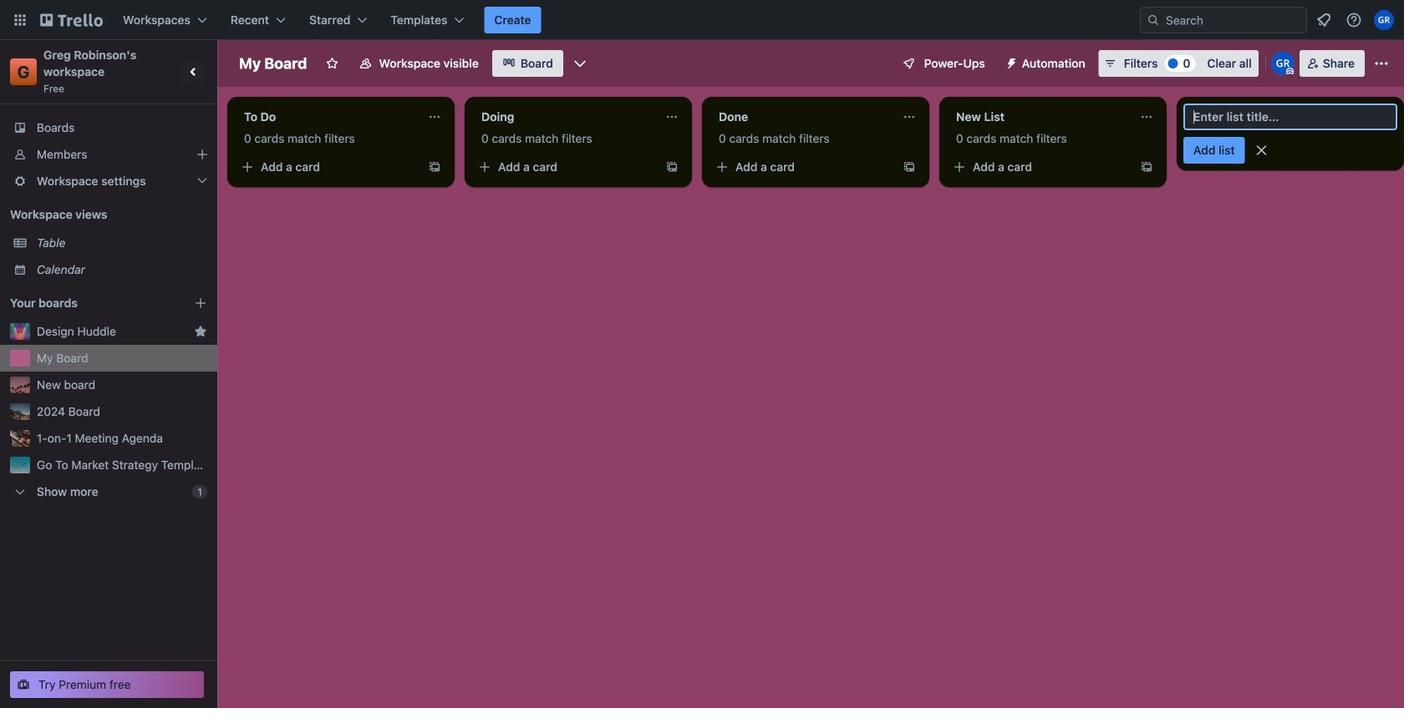 Task type: locate. For each thing, give the bounding box(es) containing it.
add board image
[[194, 297, 207, 310]]

0 horizontal spatial create from template… image
[[665, 160, 679, 174]]

1 horizontal spatial create from template… image
[[903, 160, 916, 174]]

create from template… image
[[428, 160, 441, 174], [903, 160, 916, 174]]

greg robinson (gregrobinson96) image
[[1271, 52, 1294, 75]]

back to home image
[[40, 7, 103, 33]]

starred icon image
[[194, 325, 207, 338]]

1 horizontal spatial create from template… image
[[1140, 160, 1153, 174]]

create from template… image
[[665, 160, 679, 174], [1140, 160, 1153, 174]]

star or unstar board image
[[325, 57, 339, 70]]

0 horizontal spatial create from template… image
[[428, 160, 441, 174]]

0 notifications image
[[1314, 10, 1334, 30]]

None text field
[[234, 104, 421, 130], [471, 104, 659, 130], [709, 104, 896, 130], [946, 104, 1133, 130], [234, 104, 421, 130], [471, 104, 659, 130], [709, 104, 896, 130], [946, 104, 1133, 130]]



Task type: describe. For each thing, give the bounding box(es) containing it.
cancel list editing image
[[1253, 142, 1270, 159]]

open information menu image
[[1346, 12, 1362, 28]]

primary element
[[0, 0, 1404, 40]]

2 create from template… image from the left
[[903, 160, 916, 174]]

greg robinson (gregrobinson96) image
[[1374, 10, 1394, 30]]

Enter list title… text field
[[1183, 104, 1397, 130]]

this member is an admin of this board. image
[[1286, 68, 1294, 75]]

customize views image
[[572, 55, 588, 72]]

your boards with 7 items element
[[10, 293, 169, 313]]

sm image
[[999, 50, 1022, 74]]

workspace navigation collapse icon image
[[182, 60, 206, 84]]

Board name text field
[[231, 50, 315, 77]]

Search field
[[1160, 8, 1306, 32]]

2 create from template… image from the left
[[1140, 160, 1153, 174]]

search image
[[1147, 13, 1160, 27]]

show menu image
[[1373, 55, 1390, 72]]

1 create from template… image from the left
[[428, 160, 441, 174]]

1 create from template… image from the left
[[665, 160, 679, 174]]



Task type: vqa. For each thing, say whether or not it's contained in the screenshot.
Menu
no



